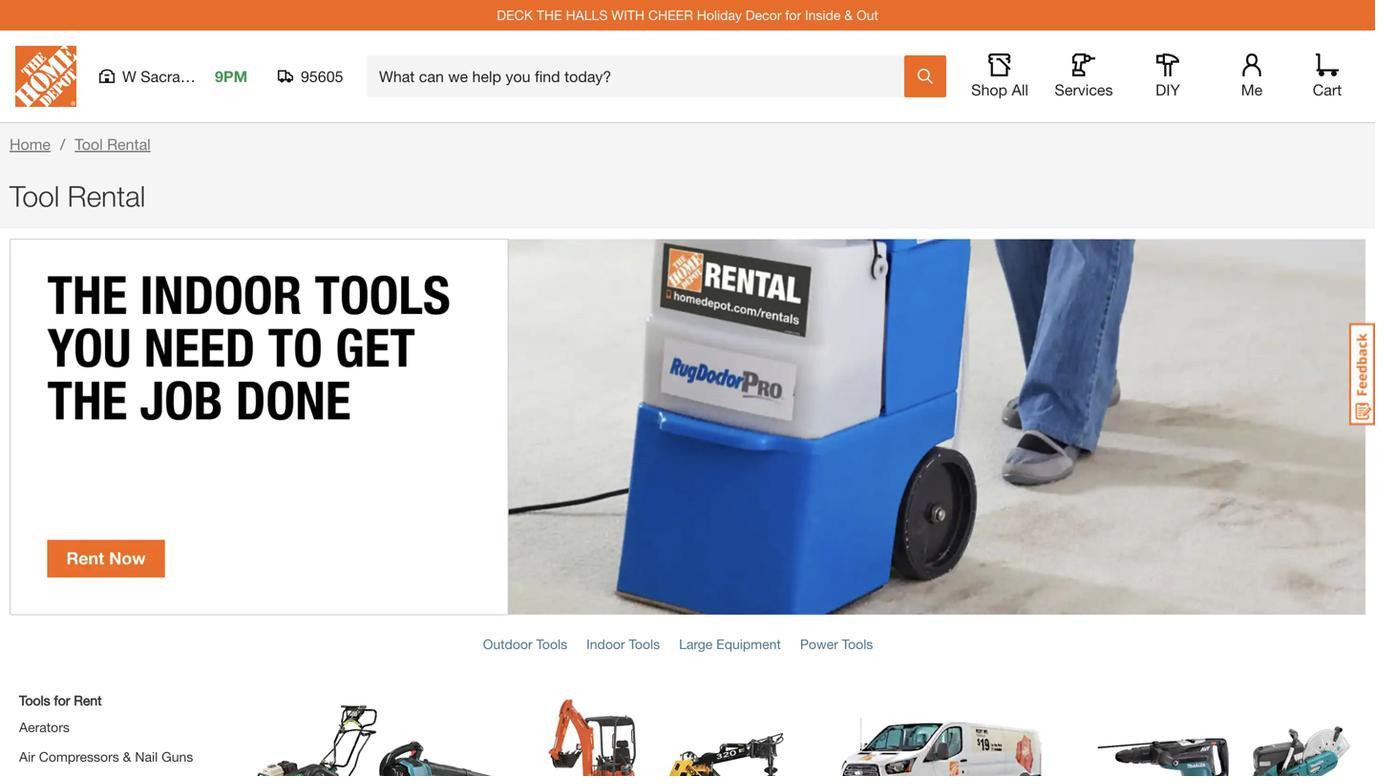 Task type: describe. For each thing, give the bounding box(es) containing it.
aerators link
[[19, 720, 70, 735]]

nail
[[135, 749, 158, 765]]

9pm
[[215, 67, 247, 85]]

services button
[[1053, 53, 1115, 99]]

me button
[[1222, 53, 1283, 99]]

decor
[[746, 7, 782, 23]]

cheer
[[648, 7, 693, 23]]

tools for rent
[[19, 693, 102, 709]]

diy
[[1156, 81, 1180, 99]]

sacramento
[[141, 67, 224, 85]]

the home depot logo image
[[15, 46, 76, 107]]

shop all
[[971, 81, 1029, 99]]

equipment
[[716, 637, 781, 652]]

w
[[122, 67, 136, 85]]

with
[[612, 7, 645, 23]]

feedback link image
[[1350, 323, 1375, 426]]

the
[[537, 7, 562, 23]]

0 vertical spatial rental
[[107, 135, 151, 153]]

outdoor
[[483, 637, 533, 652]]

What can we help you find today? search field
[[379, 56, 904, 96]]

cart
[[1313, 81, 1342, 99]]

services
[[1055, 81, 1113, 99]]

95605
[[301, 67, 343, 85]]

0 horizontal spatial &
[[123, 749, 131, 765]]

0 vertical spatial tool
[[75, 135, 103, 153]]

cart link
[[1307, 53, 1349, 99]]

4  image from the left
[[1094, 699, 1356, 777]]

1 horizontal spatial &
[[845, 7, 853, 23]]

indoor tools link
[[587, 637, 660, 652]]

large equipment
[[679, 637, 781, 652]]

1  image from the left
[[248, 699, 511, 777]]

home
[[10, 135, 51, 153]]

indoor
[[587, 637, 625, 652]]

tools for indoor tools
[[629, 637, 660, 652]]



Task type: vqa. For each thing, say whether or not it's contained in the screenshot.
right Card
no



Task type: locate. For each thing, give the bounding box(es) containing it.
inside
[[805, 7, 841, 23]]

 image
[[248, 699, 511, 777], [530, 699, 793, 777], [812, 699, 1075, 777], [1094, 699, 1356, 777]]

tools right power
[[842, 637, 873, 652]]

outdoor tools link
[[483, 637, 567, 652]]

tools up aerators link
[[19, 693, 50, 709]]

1 vertical spatial for
[[54, 693, 70, 709]]

w sacramento 9pm
[[122, 67, 247, 85]]

large
[[679, 637, 713, 652]]

rental down tool rental "link"
[[67, 179, 145, 213]]

1 horizontal spatial tool
[[75, 135, 103, 153]]

compressors
[[39, 749, 119, 765]]

0 horizontal spatial tool
[[10, 179, 59, 213]]

indoor tools
[[587, 637, 660, 652]]

diy button
[[1138, 53, 1199, 99]]

tool rental
[[75, 135, 151, 153], [10, 179, 145, 213]]

power
[[800, 637, 838, 652]]

&
[[845, 7, 853, 23], [123, 749, 131, 765]]

deck the halls with cheer holiday decor for inside & out
[[497, 7, 878, 23]]

me
[[1241, 81, 1263, 99]]

0 vertical spatial tool rental
[[75, 135, 151, 153]]

tools right indoor
[[629, 637, 660, 652]]

large equipment link
[[679, 637, 781, 652]]

for
[[785, 7, 801, 23], [54, 693, 70, 709]]

air compressors & nail guns
[[19, 749, 193, 765]]

tool
[[75, 135, 103, 153], [10, 179, 59, 213]]

tool down home
[[10, 179, 59, 213]]

2  image from the left
[[530, 699, 793, 777]]

guns
[[161, 749, 193, 765]]

0 vertical spatial &
[[845, 7, 853, 23]]

shop
[[971, 81, 1008, 99]]

0 vertical spatial for
[[785, 7, 801, 23]]

for left inside
[[785, 7, 801, 23]]

holiday
[[697, 7, 742, 23]]

tool rental link
[[75, 135, 151, 153]]

aerators
[[19, 720, 70, 735]]

tools for power tools
[[842, 637, 873, 652]]

rental down the "w"
[[107, 135, 151, 153]]

out
[[857, 7, 878, 23]]

tools for outdoor tools
[[536, 637, 567, 652]]

tools right outdoor
[[536, 637, 567, 652]]

3  image from the left
[[812, 699, 1075, 777]]

shop all button
[[969, 53, 1031, 99]]

& left out
[[845, 7, 853, 23]]

air compressors & nail guns link
[[19, 749, 193, 765]]

tool rental down tool rental "link"
[[10, 179, 145, 213]]

0 horizontal spatial for
[[54, 693, 70, 709]]

deck
[[497, 7, 533, 23]]

& left nail
[[123, 749, 131, 765]]

power tools
[[800, 637, 873, 652]]

for left rent on the left of the page
[[54, 693, 70, 709]]

rental
[[107, 135, 151, 153], [67, 179, 145, 213]]

tool right home
[[75, 135, 103, 153]]

rent
[[74, 693, 102, 709]]

outdoor tools
[[483, 637, 567, 652]]

halls
[[566, 7, 608, 23]]

1 vertical spatial tool rental
[[10, 179, 145, 213]]

1 vertical spatial tool
[[10, 179, 59, 213]]

deck the halls with cheer holiday decor for inside & out link
[[497, 7, 878, 23]]

tools
[[536, 637, 567, 652], [629, 637, 660, 652], [842, 637, 873, 652], [19, 693, 50, 709]]

air
[[19, 749, 35, 765]]

home link
[[10, 135, 51, 153]]

95605 button
[[278, 67, 344, 86]]

all
[[1012, 81, 1029, 99]]

1 vertical spatial &
[[123, 749, 131, 765]]

the indoor tools you need to get the job done - rent now image
[[10, 239, 1366, 616]]

power tools link
[[800, 637, 873, 652]]

1 vertical spatial rental
[[67, 179, 145, 213]]

tool rental down the "w"
[[75, 135, 151, 153]]

1 horizontal spatial for
[[785, 7, 801, 23]]



